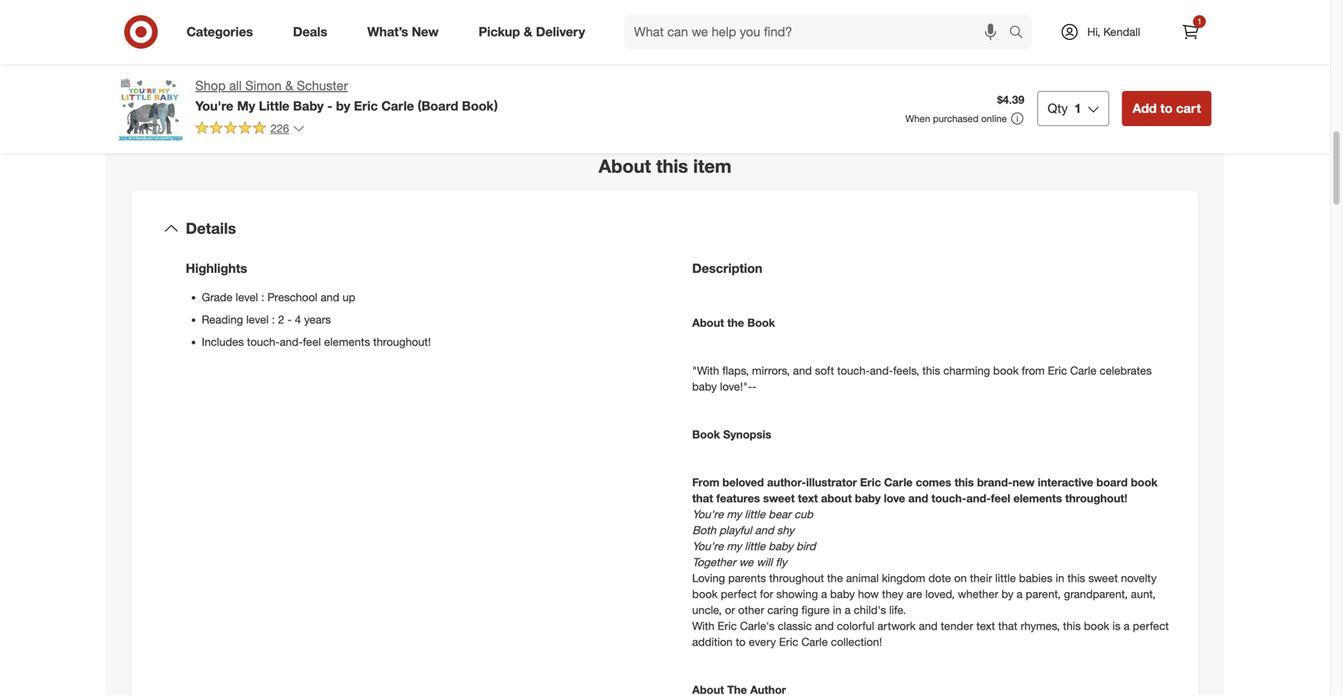 Task type: locate. For each thing, give the bounding box(es) containing it.
and- inside from beloved author-illustrator eric carle comes this brand-new interactive board book that features sweet text about baby love and touch-and-feel elements throughout! you're my little bear cub both playful and shy you're my little baby bird together we will fly loving parents throughout the animal kingdom dote on their little babies in this sweet novelty book perfect for showing a baby how they are loved, whether by a parent, grandparent, aunt, uncle, or other caring figure in a child's life. with eric carle's classic and colorful artwork and tender text that rhymes, this book is a perfect addition to every eric carle collection!
[[967, 492, 991, 506]]

and left 'tender'
[[919, 620, 938, 634]]

celebrates
[[1100, 364, 1152, 378]]

0 horizontal spatial perfect
[[721, 588, 757, 602]]

elements down years
[[324, 335, 370, 349]]

you're down shop
[[195, 98, 234, 114]]

and- down 4
[[280, 335, 303, 349]]

1 horizontal spatial touch-
[[837, 364, 870, 378]]

carle left (board
[[382, 98, 414, 114]]

226
[[270, 121, 289, 135]]

baby
[[293, 98, 324, 114]]

level up 'reading level : 2 - 4 years'
[[236, 291, 258, 304]]

touch- down 'reading level : 2 - 4 years'
[[247, 335, 280, 349]]

1 horizontal spatial text
[[977, 620, 995, 634]]

0 vertical spatial -
[[327, 98, 333, 114]]

0 horizontal spatial throughout!
[[373, 335, 431, 349]]

carle left celebrates
[[1070, 364, 1097, 378]]

perfect down parents
[[721, 588, 757, 602]]

- left 4
[[287, 313, 292, 327]]

by down schuster
[[336, 98, 350, 114]]

4
[[295, 313, 301, 327]]

1 vertical spatial throughout!
[[1065, 492, 1128, 506]]

to inside from beloved author-illustrator eric carle comes this brand-new interactive board book that features sweet text about baby love and touch-and-feel elements throughout! you're my little bear cub both playful and shy you're my little baby bird together we will fly loving parents throughout the animal kingdom dote on their little babies in this sweet novelty book perfect for showing a baby how they are loved, whether by a parent, grandparent, aunt, uncle, or other caring figure in a child's life. with eric carle's classic and colorful artwork and tender text that rhymes, this book is a perfect addition to every eric carle collection!
[[736, 636, 746, 650]]

both
[[692, 524, 716, 538]]

about up "with
[[692, 316, 724, 330]]

item
[[693, 155, 732, 177]]

tender
[[941, 620, 973, 634]]

loving
[[692, 572, 725, 586]]

description
[[692, 261, 763, 277]]

eric down classic
[[779, 636, 799, 650]]

: left "2"
[[272, 313, 275, 327]]

highlights
[[186, 261, 247, 277]]

0 vertical spatial level
[[236, 291, 258, 304]]

1 up sponsored
[[1198, 16, 1202, 26]]

pickup & delivery
[[479, 24, 585, 40]]

simon
[[245, 78, 282, 93]]

is
[[1113, 620, 1121, 634]]

dote
[[929, 572, 951, 586]]

and- right soft
[[870, 364, 893, 378]]

what's new link
[[354, 14, 459, 50]]

and inside "with flaps, mirrors, and soft touch-and-feels, this charming book from eric carle celebrates baby love!"--
[[793, 364, 812, 378]]

from
[[692, 476, 720, 490]]

image gallery element
[[119, 0, 646, 117]]

you're up the both
[[692, 508, 724, 522]]

0 vertical spatial 1
[[1198, 16, 1202, 26]]

book up uncle,
[[692, 588, 718, 602]]

elements down new
[[1014, 492, 1062, 506]]

1 vertical spatial :
[[272, 313, 275, 327]]

elements inside from beloved author-illustrator eric carle comes this brand-new interactive board book that features sweet text about baby love and touch-and-feel elements throughout! you're my little bear cub both playful and shy you're my little baby bird together we will fly loving parents throughout the animal kingdom dote on their little babies in this sweet novelty book perfect for showing a baby how they are loved, whether by a parent, grandparent, aunt, uncle, or other caring figure in a child's life. with eric carle's classic and colorful artwork and tender text that rhymes, this book is a perfect addition to every eric carle collection!
[[1014, 492, 1062, 506]]

1 vertical spatial perfect
[[1133, 620, 1169, 634]]

about
[[821, 492, 852, 506]]

little right 'their'
[[996, 572, 1016, 586]]

check
[[165, 30, 202, 46]]

0 horizontal spatial book
[[692, 428, 720, 442]]

1 horizontal spatial book
[[747, 316, 775, 330]]

loved,
[[926, 588, 955, 602]]

deals
[[293, 24, 327, 40]]

qty
[[1048, 101, 1068, 116]]

: up 'reading level : 2 - 4 years'
[[261, 291, 264, 304]]

book right board
[[1131, 476, 1158, 490]]

0 horizontal spatial about
[[599, 155, 651, 177]]

deals link
[[279, 14, 347, 50]]

1 vertical spatial book
[[692, 428, 720, 442]]

0 horizontal spatial in
[[833, 604, 842, 618]]

1 vertical spatial about
[[692, 316, 724, 330]]

little up we
[[745, 540, 765, 554]]

includes
[[202, 335, 244, 349]]

2 horizontal spatial and-
[[967, 492, 991, 506]]

1 horizontal spatial to
[[1161, 101, 1173, 116]]

0 horizontal spatial -
[[287, 313, 292, 327]]

see what everyone's loving and sharing check out more target finds
[[134, 9, 361, 46]]

sponsored
[[1164, 88, 1212, 100]]

my up playful
[[727, 508, 742, 522]]

baby down "with
[[692, 380, 717, 394]]

level for grade
[[236, 291, 258, 304]]

text right 'tender'
[[977, 620, 995, 634]]

flaps,
[[723, 364, 749, 378]]

What can we help you find? suggestions appear below search field
[[624, 14, 1013, 50]]

0 vertical spatial you're
[[195, 98, 234, 114]]

1 horizontal spatial &
[[524, 24, 533, 40]]

0 horizontal spatial feel
[[303, 335, 321, 349]]

1 vertical spatial feel
[[991, 492, 1011, 506]]

: for preschool
[[261, 291, 264, 304]]

0 vertical spatial sweet
[[763, 492, 795, 506]]

about up "details" dropdown button
[[599, 155, 651, 177]]

my down playful
[[727, 540, 742, 554]]

0 horizontal spatial to
[[736, 636, 746, 650]]

features
[[716, 492, 760, 506]]

qty 1
[[1048, 101, 1082, 116]]

baby down animal
[[830, 588, 855, 602]]

schuster
[[297, 78, 348, 93]]

-
[[327, 98, 333, 114], [287, 313, 292, 327], [752, 380, 757, 394]]

0 vertical spatial book
[[747, 316, 775, 330]]

2 vertical spatial touch-
[[932, 492, 967, 506]]

my
[[727, 508, 742, 522], [727, 540, 742, 554]]

0 horizontal spatial elements
[[324, 335, 370, 349]]

book up mirrors,
[[747, 316, 775, 330]]

grandparent,
[[1064, 588, 1128, 602]]

1 vertical spatial to
[[736, 636, 746, 650]]

2
[[278, 313, 284, 327]]

0 vertical spatial text
[[798, 492, 818, 506]]

are
[[907, 588, 922, 602]]

1 vertical spatial touch-
[[837, 364, 870, 378]]

everyone's
[[191, 9, 253, 25]]

throughout!
[[373, 335, 431, 349], [1065, 492, 1128, 506]]

0 horizontal spatial touch-
[[247, 335, 280, 349]]

and up finds
[[294, 9, 315, 25]]

0 horizontal spatial that
[[692, 492, 713, 506]]

every
[[749, 636, 776, 650]]

1
[[1198, 16, 1202, 26], [1075, 101, 1082, 116]]

1 vertical spatial that
[[998, 620, 1018, 634]]

2 vertical spatial -
[[752, 380, 757, 394]]

by inside from beloved author-illustrator eric carle comes this brand-new interactive board book that features sweet text about baby love and touch-and-feel elements throughout! you're my little bear cub both playful and shy you're my little baby bird together we will fly loving parents throughout the animal kingdom dote on their little babies in this sweet novelty book perfect for showing a baby how they are loved, whether by a parent, grandparent, aunt, uncle, or other caring figure in a child's life. with eric carle's classic and colorful artwork and tender text that rhymes, this book is a perfect addition to every eric carle collection!
[[1002, 588, 1014, 602]]

0 vertical spatial feel
[[303, 335, 321, 349]]

"with flaps, mirrors, and soft touch-and-feels, this charming book from eric carle celebrates baby love!"--
[[692, 364, 1152, 394]]

1 vertical spatial and-
[[870, 364, 893, 378]]

artwork
[[878, 620, 916, 634]]

feel down years
[[303, 335, 321, 349]]

baby
[[692, 380, 717, 394], [855, 492, 881, 506], [769, 540, 793, 554], [830, 588, 855, 602]]

1 horizontal spatial feel
[[991, 492, 1011, 506]]

2 vertical spatial you're
[[692, 540, 724, 554]]

1 vertical spatial you're
[[692, 508, 724, 522]]

when
[[906, 113, 931, 125]]

life.
[[889, 604, 906, 618]]

and- inside "with flaps, mirrors, and soft touch-and-feels, this charming book from eric carle celebrates baby love!"--
[[870, 364, 893, 378]]

1 horizontal spatial about
[[692, 316, 724, 330]]

1 horizontal spatial the
[[827, 572, 843, 586]]

about for about the book
[[692, 316, 724, 330]]

bear
[[769, 508, 791, 522]]

- down mirrors,
[[752, 380, 757, 394]]

carle
[[382, 98, 414, 114], [1070, 364, 1097, 378], [884, 476, 913, 490], [802, 636, 828, 650]]

touch- right soft
[[837, 364, 870, 378]]

addition
[[692, 636, 733, 650]]

you're
[[195, 98, 234, 114], [692, 508, 724, 522], [692, 540, 724, 554]]

2 horizontal spatial touch-
[[932, 492, 967, 506]]

book left from
[[993, 364, 1019, 378]]

grade
[[202, 291, 233, 304]]

0 vertical spatial throughout!
[[373, 335, 431, 349]]

the up flaps,
[[727, 316, 744, 330]]

interactive
[[1038, 476, 1094, 490]]

0 horizontal spatial :
[[261, 291, 264, 304]]

cub
[[794, 508, 813, 522]]

0 horizontal spatial the
[[727, 316, 744, 330]]

add
[[1133, 101, 1157, 116]]

1 horizontal spatial throughout!
[[1065, 492, 1128, 506]]

the left animal
[[827, 572, 843, 586]]

1 right qty on the right
[[1075, 101, 1082, 116]]

or
[[725, 604, 735, 618]]

a right is
[[1124, 620, 1130, 634]]

parent,
[[1026, 588, 1061, 602]]

1 link
[[1173, 14, 1209, 50]]

1 vertical spatial &
[[285, 78, 293, 93]]

by
[[336, 98, 350, 114], [1002, 588, 1014, 602]]

& inside 'shop all simon & schuster you're my little baby - by eric carle (board book)'
[[285, 78, 293, 93]]

0 horizontal spatial by
[[336, 98, 350, 114]]

eric right baby on the top left of page
[[354, 98, 378, 114]]

to left every
[[736, 636, 746, 650]]

a up figure
[[821, 588, 827, 602]]

online
[[981, 113, 1007, 125]]

1 horizontal spatial in
[[1056, 572, 1065, 586]]

all
[[229, 78, 242, 93]]

you're down the both
[[692, 540, 724, 554]]

in right figure
[[833, 604, 842, 618]]

2 vertical spatial and-
[[967, 492, 991, 506]]

0 vertical spatial my
[[727, 508, 742, 522]]

about for about this item
[[599, 155, 651, 177]]

1 vertical spatial level
[[246, 313, 269, 327]]

by right whether
[[1002, 588, 1014, 602]]

text up cub
[[798, 492, 818, 506]]

soft
[[815, 364, 834, 378]]

1 vertical spatial elements
[[1014, 492, 1062, 506]]

touch- inside "with flaps, mirrors, and soft touch-and-feels, this charming book from eric carle celebrates baby love!"--
[[837, 364, 870, 378]]

kendall
[[1104, 25, 1141, 39]]

shop all simon & schuster you're my little baby - by eric carle (board book)
[[195, 78, 498, 114]]

0 vertical spatial the
[[727, 316, 744, 330]]

1 vertical spatial my
[[727, 540, 742, 554]]

the inside from beloved author-illustrator eric carle comes this brand-new interactive board book that features sweet text about baby love and touch-and-feel elements throughout! you're my little bear cub both playful and shy you're my little baby bird together we will fly loving parents throughout the animal kingdom dote on their little babies in this sweet novelty book perfect for showing a baby how they are loved, whether by a parent, grandparent, aunt, uncle, or other caring figure in a child's life. with eric carle's classic and colorful artwork and tender text that rhymes, this book is a perfect addition to every eric carle collection!
[[827, 572, 843, 586]]

love!"-
[[720, 380, 752, 394]]

0 vertical spatial about
[[599, 155, 651, 177]]

0 vertical spatial :
[[261, 291, 264, 304]]

upload photo button
[[453, 4, 581, 39]]

little down the features in the right bottom of the page
[[745, 508, 765, 522]]

check out more target finds link
[[134, 29, 361, 47]]

throughout
[[769, 572, 824, 586]]

1 horizontal spatial -
[[327, 98, 333, 114]]

to right add
[[1161, 101, 1173, 116]]

0 vertical spatial that
[[692, 492, 713, 506]]

that down the from
[[692, 492, 713, 506]]

comes
[[916, 476, 952, 490]]

level left "2"
[[246, 313, 269, 327]]

1 my from the top
[[727, 508, 742, 522]]

sweet up grandparent,
[[1089, 572, 1118, 586]]

0 horizontal spatial text
[[798, 492, 818, 506]]

this left item
[[656, 155, 688, 177]]

1 horizontal spatial by
[[1002, 588, 1014, 602]]

target
[[260, 30, 295, 46]]

that left rhymes,
[[998, 620, 1018, 634]]

in up parent,
[[1056, 572, 1065, 586]]

touch- inside from beloved author-illustrator eric carle comes this brand-new interactive board book that features sweet text about baby love and touch-and-feel elements throughout! you're my little bear cub both playful and shy you're my little baby bird together we will fly loving parents throughout the animal kingdom dote on their little babies in this sweet novelty book perfect for showing a baby how they are loved, whether by a parent, grandparent, aunt, uncle, or other caring figure in a child's life. with eric carle's classic and colorful artwork and tender text that rhymes, this book is a perfect addition to every eric carle collection!
[[932, 492, 967, 506]]

1 horizontal spatial elements
[[1014, 492, 1062, 506]]

level for reading
[[246, 313, 269, 327]]

this right feels,
[[923, 364, 940, 378]]

book left the synopsis
[[692, 428, 720, 442]]

1 vertical spatial the
[[827, 572, 843, 586]]

1 horizontal spatial 1
[[1198, 16, 1202, 26]]

sweet
[[763, 492, 795, 506], [1089, 572, 1118, 586]]

perfect down aunt,
[[1133, 620, 1169, 634]]

touch- down the comes
[[932, 492, 967, 506]]

beloved
[[723, 476, 764, 490]]

- right baby on the top left of page
[[327, 98, 333, 114]]

for
[[760, 588, 773, 602]]

and left soft
[[793, 364, 812, 378]]

0 horizontal spatial and-
[[280, 335, 303, 349]]

sweet up bear
[[763, 492, 795, 506]]

carle up love
[[884, 476, 913, 490]]

1 vertical spatial in
[[833, 604, 842, 618]]

2 vertical spatial little
[[996, 572, 1016, 586]]

caring
[[768, 604, 799, 618]]

0 vertical spatial touch-
[[247, 335, 280, 349]]

pickup
[[479, 24, 520, 40]]

eric right from
[[1048, 364, 1067, 378]]

feel down brand-
[[991, 492, 1011, 506]]

fly
[[776, 556, 787, 570]]

elements
[[324, 335, 370, 349], [1014, 492, 1062, 506]]

1 horizontal spatial :
[[272, 313, 275, 327]]

book
[[993, 364, 1019, 378], [1131, 476, 1158, 490], [692, 588, 718, 602], [1084, 620, 1110, 634]]

0 vertical spatial and-
[[280, 335, 303, 349]]

new
[[1013, 476, 1035, 490]]

1 vertical spatial by
[[1002, 588, 1014, 602]]

1 horizontal spatial and-
[[870, 364, 893, 378]]

2 horizontal spatial -
[[752, 380, 757, 394]]

1 vertical spatial 1
[[1075, 101, 1082, 116]]

level
[[236, 291, 258, 304], [246, 313, 269, 327]]

and- down brand-
[[967, 492, 991, 506]]

animal
[[846, 572, 879, 586]]

1 horizontal spatial sweet
[[1089, 572, 1118, 586]]

carle inside 'shop all simon & schuster you're my little baby - by eric carle (board book)'
[[382, 98, 414, 114]]

0 vertical spatial by
[[336, 98, 350, 114]]

details button
[[144, 204, 1186, 254]]

(board
[[418, 98, 458, 114]]

1 vertical spatial sweet
[[1089, 572, 1118, 586]]

0 horizontal spatial &
[[285, 78, 293, 93]]

0 vertical spatial perfect
[[721, 588, 757, 602]]

0 vertical spatial to
[[1161, 101, 1173, 116]]



Task type: vqa. For each thing, say whether or not it's contained in the screenshot.
kingdom
yes



Task type: describe. For each thing, give the bounding box(es) containing it.
and down figure
[[815, 620, 834, 634]]

illustrator
[[806, 476, 857, 490]]

2 my from the top
[[727, 540, 742, 554]]

and left up
[[321, 291, 339, 304]]

advertisement region
[[684, 25, 1212, 86]]

preschool
[[268, 291, 318, 304]]

details
[[186, 220, 236, 238]]

add to cart
[[1133, 101, 1201, 116]]

eric right illustrator
[[860, 476, 881, 490]]

search button
[[1002, 14, 1040, 53]]

eric inside "with flaps, mirrors, and soft touch-and-feels, this charming book from eric carle celebrates baby love!"--
[[1048, 364, 1067, 378]]

with
[[692, 620, 715, 634]]

feels,
[[893, 364, 920, 378]]

mirrors,
[[752, 364, 790, 378]]

showing
[[777, 588, 818, 602]]

a up colorful
[[845, 604, 851, 618]]

brand-
[[977, 476, 1013, 490]]

synopsis
[[723, 428, 772, 442]]

book inside "with flaps, mirrors, and soft touch-and-feels, this charming book from eric carle celebrates baby love!"--
[[993, 364, 1019, 378]]

you're inside 'shop all simon & schuster you're my little baby - by eric carle (board book)'
[[195, 98, 234, 114]]

grade level : preschool and up
[[202, 291, 355, 304]]

out
[[205, 30, 224, 46]]

baby inside "with flaps, mirrors, and soft touch-and-feels, this charming book from eric carle celebrates baby love!"--
[[692, 380, 717, 394]]

what
[[160, 9, 187, 25]]

1 vertical spatial -
[[287, 313, 292, 327]]

this left brand-
[[955, 476, 974, 490]]

baby left love
[[855, 492, 881, 506]]

1 horizontal spatial perfect
[[1133, 620, 1169, 634]]

love
[[884, 492, 905, 506]]

this inside "with flaps, mirrors, and soft touch-and-feels, this charming book from eric carle celebrates baby love!"--
[[923, 364, 940, 378]]

figure
[[802, 604, 830, 618]]

babies
[[1019, 572, 1053, 586]]

carle down classic
[[802, 636, 828, 650]]

0 vertical spatial little
[[745, 508, 765, 522]]

cart
[[1176, 101, 1201, 116]]

categories
[[187, 24, 253, 40]]

0 horizontal spatial 1
[[1075, 101, 1082, 116]]

delivery
[[536, 24, 585, 40]]

1 vertical spatial text
[[977, 620, 995, 634]]

charming
[[944, 364, 990, 378]]

what's new
[[367, 24, 439, 40]]

years
[[304, 313, 331, 327]]

from beloved author-illustrator eric carle comes this brand-new interactive board book that features sweet text about baby love and touch-and-feel elements throughout! you're my little bear cub both playful and shy you're my little baby bird together we will fly loving parents throughout the animal kingdom dote on their little babies in this sweet novelty book perfect for showing a baby how they are loved, whether by a parent, grandparent, aunt, uncle, or other caring figure in a child's life. with eric carle's classic and colorful artwork and tender text that rhymes, this book is a perfect addition to every eric carle collection!
[[692, 476, 1169, 650]]

this up grandparent,
[[1068, 572, 1086, 586]]

feel inside from beloved author-illustrator eric carle comes this brand-new interactive board book that features sweet text about baby love and touch-and-feel elements throughout! you're my little bear cub both playful and shy you're my little baby bird together we will fly loving parents throughout the animal kingdom dote on their little babies in this sweet novelty book perfect for showing a baby how they are loved, whether by a parent, grandparent, aunt, uncle, or other caring figure in a child's life. with eric carle's classic and colorful artwork and tender text that rhymes, this book is a perfect addition to every eric carle collection!
[[991, 492, 1011, 506]]

0 vertical spatial in
[[1056, 572, 1065, 586]]

they
[[882, 588, 904, 602]]

- inside 'shop all simon & schuster you're my little baby - by eric carle (board book)'
[[327, 98, 333, 114]]

other
[[738, 604, 764, 618]]

about this item
[[599, 155, 732, 177]]

0 vertical spatial elements
[[324, 335, 370, 349]]

classic
[[778, 620, 812, 634]]

- inside "with flaps, mirrors, and soft touch-and-feels, this charming book from eric carle celebrates baby love!"--
[[752, 380, 757, 394]]

will
[[757, 556, 773, 570]]

hi,
[[1088, 25, 1101, 39]]

when purchased online
[[906, 113, 1007, 125]]

eric down or
[[718, 620, 737, 634]]

rhymes,
[[1021, 620, 1060, 634]]

and inside see what everyone's loving and sharing check out more target finds
[[294, 9, 315, 25]]

finds
[[299, 30, 330, 46]]

book left is
[[1084, 620, 1110, 634]]

bird
[[796, 540, 816, 554]]

sharing
[[319, 9, 361, 25]]

: for 2
[[272, 313, 275, 327]]

throughout! inside from beloved author-illustrator eric carle comes this brand-new interactive board book that features sweet text about baby love and touch-and-feel elements throughout! you're my little bear cub both playful and shy you're my little baby bird together we will fly loving parents throughout the animal kingdom dote on their little babies in this sweet novelty book perfect for showing a baby how they are loved, whether by a parent, grandparent, aunt, uncle, or other caring figure in a child's life. with eric carle's classic and colorful artwork and tender text that rhymes, this book is a perfect addition to every eric carle collection!
[[1065, 492, 1128, 506]]

reading level : 2 - 4 years
[[202, 313, 331, 327]]

includes touch-and-feel elements throughout!
[[202, 335, 431, 349]]

their
[[970, 572, 992, 586]]

reading
[[202, 313, 243, 327]]

eric inside 'shop all simon & schuster you're my little baby - by eric carle (board book)'
[[354, 98, 378, 114]]

$4.39
[[997, 93, 1025, 107]]

colorful
[[837, 620, 875, 634]]

by inside 'shop all simon & schuster you're my little baby - by eric carle (board book)'
[[336, 98, 350, 114]]

image of you're my little baby - by eric carle (board book) image
[[119, 77, 183, 141]]

1 horizontal spatial that
[[998, 620, 1018, 634]]

book)
[[462, 98, 498, 114]]

a down babies at bottom right
[[1017, 588, 1023, 602]]

on
[[954, 572, 967, 586]]

child's
[[854, 604, 886, 618]]

shop
[[195, 78, 226, 93]]

0 horizontal spatial sweet
[[763, 492, 795, 506]]

0 vertical spatial &
[[524, 24, 533, 40]]

book synopsis
[[692, 428, 772, 442]]

whether
[[958, 588, 999, 602]]

novelty
[[1121, 572, 1157, 586]]

and down the comes
[[909, 492, 929, 506]]

1 vertical spatial little
[[745, 540, 765, 554]]

and left shy
[[755, 524, 774, 538]]

together
[[692, 556, 736, 570]]

shy
[[777, 524, 794, 538]]

collection!
[[831, 636, 882, 650]]

"with
[[692, 364, 719, 378]]

more
[[227, 30, 257, 46]]

new
[[412, 24, 439, 40]]

search
[[1002, 26, 1040, 41]]

carle's
[[740, 620, 775, 634]]

my
[[237, 98, 255, 114]]

to inside button
[[1161, 101, 1173, 116]]

playful
[[719, 524, 752, 538]]

this right rhymes,
[[1063, 620, 1081, 634]]

upload
[[493, 13, 534, 29]]

baby up fly
[[769, 540, 793, 554]]

little
[[259, 98, 290, 114]]

up
[[343, 291, 355, 304]]

hi, kendall
[[1088, 25, 1141, 39]]

carle inside "with flaps, mirrors, and soft touch-and-feels, this charming book from eric carle celebrates baby love!"--
[[1070, 364, 1097, 378]]

kingdom
[[882, 572, 926, 586]]



